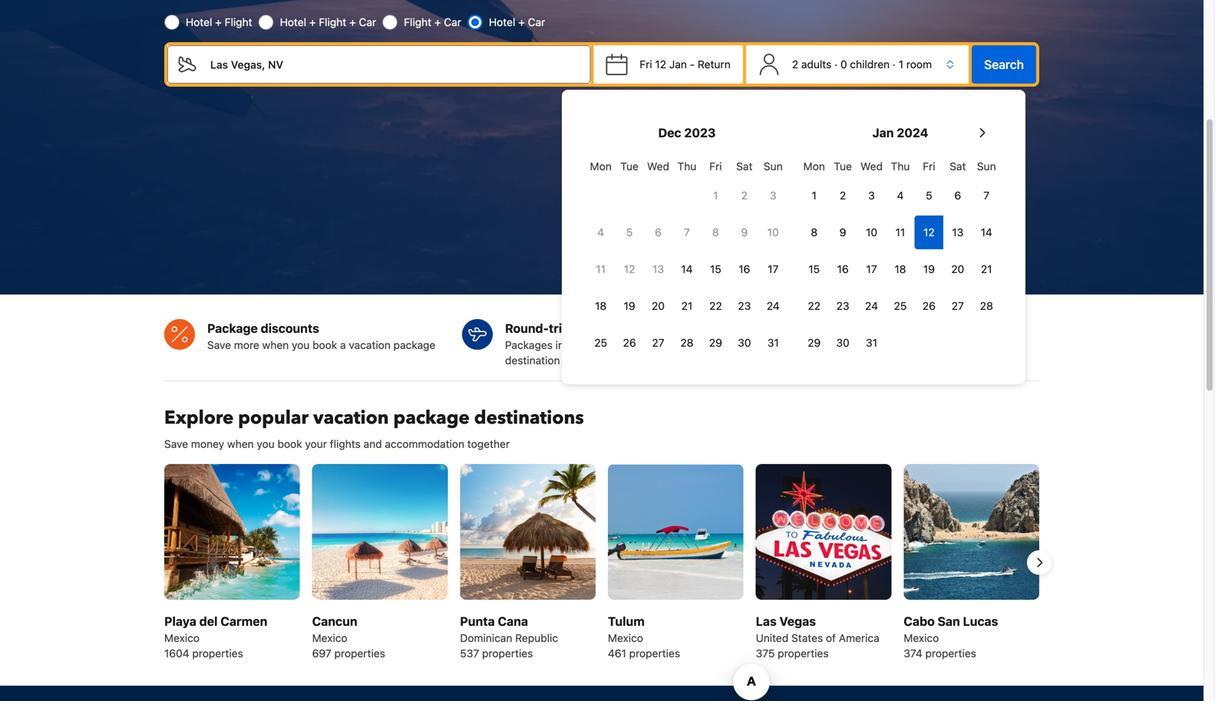 Task type: describe. For each thing, give the bounding box(es) containing it.
20 for 20 option
[[952, 263, 965, 276]]

grid for 2024
[[800, 151, 1001, 360]]

package discounts save more when you book a vacation package
[[207, 321, 436, 352]]

31 Jan 2024 checkbox
[[858, 326, 886, 360]]

properties inside cabo san lucas mexico 374 properties
[[926, 648, 977, 660]]

18 for "18" option
[[895, 263, 907, 276]]

vacation inside package discounts save more when you book a vacation package
[[349, 339, 391, 352]]

23 Dec 2023 checkbox
[[730, 290, 759, 323]]

included inside all taxes included – what you see is what you pay
[[848, 339, 890, 352]]

america
[[839, 632, 880, 645]]

23 Jan 2024 checkbox
[[829, 290, 858, 323]]

1 vertical spatial flights
[[595, 339, 625, 352]]

26 for the 26 dec 2023 option
[[623, 337, 636, 349]]

cancun mexico 697 properties
[[312, 615, 385, 660]]

hotel + flight + car
[[280, 16, 376, 29]]

4 Dec 2023 checkbox
[[587, 216, 615, 250]]

7 for '7 jan 2024' checkbox
[[984, 189, 990, 202]]

dominican
[[460, 632, 513, 645]]

states
[[792, 632, 823, 645]]

16 Jan 2024 checkbox
[[829, 253, 858, 286]]

and inside round-trip flights included packages include flights to and from your destination
[[641, 339, 660, 352]]

0
[[841, 58, 848, 71]]

pay
[[803, 354, 821, 367]]

thu for 2024
[[891, 160, 910, 173]]

flights inside explore popular vacation package destinations save money when you book your flights and accommodation together
[[330, 438, 361, 451]]

29 for 29 dec 2023 option on the right
[[710, 337, 723, 349]]

14 Jan 2024 checkbox
[[973, 216, 1001, 250]]

11 for 11 checkbox
[[896, 226, 906, 239]]

+ for hotel + flight
[[215, 16, 222, 29]]

22 Dec 2023 checkbox
[[702, 290, 730, 323]]

return
[[698, 58, 731, 71]]

10 Dec 2023 checkbox
[[759, 216, 788, 250]]

hotel + flight
[[186, 16, 252, 29]]

5 Jan 2024 checkbox
[[915, 179, 944, 213]]

cancun
[[312, 615, 358, 629]]

1 horizontal spatial 2
[[792, 58, 799, 71]]

san
[[938, 615, 961, 629]]

cana
[[498, 615, 528, 629]]

0 vertical spatial flights
[[573, 321, 611, 336]]

2 Dec 2023 checkbox
[[730, 179, 759, 213]]

playa
[[164, 615, 196, 629]]

round-
[[505, 321, 549, 336]]

-
[[690, 58, 695, 71]]

tue for dec
[[621, 160, 639, 173]]

properties inside 'tulum mexico 461 properties'
[[630, 648, 680, 660]]

carmen
[[221, 615, 268, 629]]

dec 2023
[[659, 126, 716, 140]]

mexico inside playa del carmen mexico 1604 properties
[[164, 632, 200, 645]]

3 Jan 2024 checkbox
[[858, 179, 886, 213]]

26 for 26 checkbox
[[923, 300, 936, 313]]

fri for dec 2023
[[710, 160, 722, 173]]

2023
[[685, 126, 716, 140]]

24 for "24" checkbox
[[767, 300, 780, 313]]

19 for 19 jan 2024 'checkbox'
[[924, 263, 935, 276]]

tue for jan
[[834, 160, 852, 173]]

16 Dec 2023 checkbox
[[730, 253, 759, 286]]

21 Dec 2023 checkbox
[[673, 290, 702, 323]]

14 Dec 2023 checkbox
[[673, 253, 702, 286]]

lucas
[[963, 615, 999, 629]]

13 Jan 2024 checkbox
[[944, 216, 973, 250]]

22 for 22 option
[[808, 300, 821, 313]]

grid for 2023
[[587, 151, 788, 360]]

10 Jan 2024 checkbox
[[858, 216, 886, 250]]

11 for 11 dec 2023 option
[[596, 263, 606, 276]]

28 for 28 checkbox at top right
[[980, 300, 994, 313]]

properties inside cancun mexico 697 properties
[[334, 648, 385, 660]]

21 Jan 2024 checkbox
[[973, 253, 1001, 286]]

hotel for hotel + flight
[[186, 16, 212, 29]]

0 horizontal spatial jan
[[670, 58, 687, 71]]

22 for 22 dec 2023 checkbox
[[710, 300, 722, 313]]

tulum
[[608, 615, 645, 629]]

adults
[[802, 58, 832, 71]]

1604
[[164, 648, 189, 660]]

save inside explore popular vacation package destinations save money when you book your flights and accommodation together
[[164, 438, 188, 451]]

2 horizontal spatial 1
[[899, 58, 904, 71]]

12 for the 12 option
[[624, 263, 635, 276]]

together
[[468, 438, 510, 451]]

14 for 14 dec 2023 checkbox
[[681, 263, 693, 276]]

5 Dec 2023 checkbox
[[615, 216, 644, 250]]

1 what from the left
[[902, 339, 926, 352]]

7 Dec 2023 checkbox
[[673, 216, 702, 250]]

punta
[[460, 615, 495, 629]]

see
[[950, 339, 968, 352]]

package
[[207, 321, 258, 336]]

dec
[[659, 126, 682, 140]]

mon for jan
[[804, 160, 825, 173]]

you left see
[[929, 339, 947, 352]]

15 for 15 option
[[809, 263, 820, 276]]

9 Dec 2023 checkbox
[[730, 216, 759, 250]]

15 for 15 checkbox
[[710, 263, 722, 276]]

cabo san lucas mexico 374 properties
[[904, 615, 999, 660]]

15 Dec 2023 checkbox
[[702, 253, 730, 286]]

19 Jan 2024 checkbox
[[915, 253, 944, 286]]

1 horizontal spatial jan
[[873, 126, 894, 140]]

17 Jan 2024 checkbox
[[858, 253, 886, 286]]

properties inside punta cana dominican republic 537 properties
[[482, 648, 533, 660]]

29 Jan 2024 checkbox
[[800, 326, 829, 360]]

8 Jan 2024 checkbox
[[800, 216, 829, 250]]

2024
[[897, 126, 929, 140]]

and inside explore popular vacation package destinations save money when you book your flights and accommodation together
[[364, 438, 382, 451]]

accommodation
[[385, 438, 465, 451]]

13 for 13 dec 2023 checkbox
[[653, 263, 664, 276]]

destinations
[[474, 406, 584, 431]]

packages
[[505, 339, 553, 352]]

explore
[[164, 406, 234, 431]]

2 what from the left
[[981, 339, 1005, 352]]

3 Dec 2023 checkbox
[[759, 179, 788, 213]]

27 for 27 dec 2023 checkbox at the right of the page
[[652, 337, 665, 349]]

6 Dec 2023 checkbox
[[644, 216, 673, 250]]

6 Jan 2024 checkbox
[[944, 179, 973, 213]]

wed for jan
[[861, 160, 883, 173]]

include
[[556, 339, 592, 352]]

all
[[803, 339, 816, 352]]

flight for hotel + flight + car
[[319, 16, 347, 29]]

cabo
[[904, 615, 935, 629]]

1 horizontal spatial 12
[[655, 58, 667, 71]]

0 horizontal spatial fri
[[640, 58, 653, 71]]

republic
[[515, 632, 558, 645]]

19 Dec 2023 checkbox
[[615, 290, 644, 323]]

9 Jan 2024 checkbox
[[829, 216, 858, 250]]

mexico inside cancun mexico 697 properties
[[312, 632, 348, 645]]

26 Jan 2024 checkbox
[[915, 290, 944, 323]]

hotel for hotel + flight + car
[[280, 16, 306, 29]]

car for flight + car
[[444, 16, 462, 29]]

18 for 18 dec 2023 option
[[595, 300, 607, 313]]

3 for jan 2024
[[869, 189, 875, 202]]

31 for 31 jan 2024 "option"
[[866, 337, 878, 349]]

search
[[985, 57, 1024, 72]]

from
[[662, 339, 686, 352]]

room
[[907, 58, 932, 71]]

your for package
[[305, 438, 327, 451]]

7 for 7 dec 2023 checkbox
[[684, 226, 690, 239]]

vegas
[[780, 615, 816, 629]]

included inside round-trip flights included packages include flights to and from your destination
[[614, 321, 665, 336]]

properties inside playa del carmen mexico 1604 properties
[[192, 648, 243, 660]]

+ for hotel + flight + car
[[309, 16, 316, 29]]

explore popular vacation package destinations save money when you book your flights and accommodation together
[[164, 406, 584, 451]]

12 for 12 jan 2024 option
[[924, 226, 935, 239]]

to
[[628, 339, 638, 352]]

properties inside 'las vegas united states of america 375 properties'
[[778, 648, 829, 660]]

25 Jan 2024 checkbox
[[886, 290, 915, 323]]

24 Dec 2023 checkbox
[[759, 290, 788, 323]]

taxes
[[819, 339, 845, 352]]

16 for 16 dec 2023 option
[[739, 263, 751, 276]]

1 Dec 2023 checkbox
[[702, 179, 730, 213]]

save inside package discounts save more when you book a vacation package
[[207, 339, 231, 352]]

10 for 10 option
[[866, 226, 878, 239]]

1 · from the left
[[835, 58, 838, 71]]



Task type: vqa. For each thing, say whether or not it's contained in the screenshot.


Task type: locate. For each thing, give the bounding box(es) containing it.
14 inside 'checkbox'
[[981, 226, 993, 239]]

car for hotel + car
[[528, 16, 545, 29]]

thu for 2023
[[678, 160, 697, 173]]

12 Jan 2024 checkbox
[[915, 216, 944, 250]]

1 15 from the left
[[710, 263, 722, 276]]

4 right 3 option
[[897, 189, 904, 202]]

1 mexico from the left
[[164, 632, 200, 645]]

3 car from the left
[[528, 16, 545, 29]]

9 for 9 dec 2023 option at the right of page
[[741, 226, 748, 239]]

8 Dec 2023 checkbox
[[702, 216, 730, 250]]

save
[[207, 339, 231, 352], [164, 438, 188, 451]]

1 wed from the left
[[647, 160, 670, 173]]

properties down san
[[926, 648, 977, 660]]

5 + from the left
[[519, 16, 525, 29]]

united
[[756, 632, 789, 645]]

23
[[738, 300, 751, 313], [837, 300, 850, 313]]

9 for 9 checkbox
[[840, 226, 847, 239]]

1 vertical spatial and
[[364, 438, 382, 451]]

1 horizontal spatial 14
[[981, 226, 993, 239]]

25 inside 25 checkbox
[[894, 300, 907, 313]]

29
[[710, 337, 723, 349], [808, 337, 821, 349]]

0 vertical spatial 5
[[926, 189, 933, 202]]

3 properties from the left
[[482, 648, 533, 660]]

9
[[741, 226, 748, 239], [840, 226, 847, 239]]

5 properties from the left
[[778, 648, 829, 660]]

flight
[[225, 16, 252, 29], [319, 16, 347, 29], [404, 16, 432, 29]]

4 for 4 jan 2024 option
[[897, 189, 904, 202]]

7 Jan 2024 checkbox
[[973, 179, 1001, 213]]

28 for 28 checkbox
[[681, 337, 694, 349]]

playa del carmen mexico 1604 properties
[[164, 615, 268, 660]]

0 horizontal spatial 10
[[768, 226, 779, 239]]

1 horizontal spatial 7
[[984, 189, 990, 202]]

next image
[[1031, 554, 1049, 572]]

19 left 20 dec 2023 option
[[624, 300, 636, 313]]

properties right 697
[[334, 648, 385, 660]]

8 for 8 dec 2023 option
[[713, 226, 719, 239]]

1 horizontal spatial 15
[[809, 263, 820, 276]]

jan left -
[[670, 58, 687, 71]]

29 up pay
[[808, 337, 821, 349]]

12 Dec 2023 checkbox
[[615, 253, 644, 286]]

sun up '7 jan 2024' checkbox
[[978, 160, 997, 173]]

26 right 25 checkbox
[[923, 300, 936, 313]]

2 for jan 2024
[[840, 189, 847, 202]]

4 left 5 option
[[598, 226, 605, 239]]

money
[[191, 438, 224, 451]]

2 thu from the left
[[891, 160, 910, 173]]

31 for 31 option
[[768, 337, 779, 349]]

vacation inside explore popular vacation package destinations save money when you book your flights and accommodation together
[[313, 406, 389, 431]]

1 vertical spatial 18
[[595, 300, 607, 313]]

21 inside 21 jan 2024 checkbox
[[981, 263, 993, 276]]

mexico up the 1604
[[164, 632, 200, 645]]

17 right 16 option
[[867, 263, 878, 276]]

0 horizontal spatial 20
[[652, 300, 665, 313]]

13
[[953, 226, 964, 239], [653, 263, 664, 276]]

+ for hotel + car
[[519, 16, 525, 29]]

thu up 4 jan 2024 option
[[891, 160, 910, 173]]

26 Dec 2023 checkbox
[[615, 326, 644, 360]]

sun up 3 dec 2023 checkbox
[[764, 160, 783, 173]]

25 Dec 2023 checkbox
[[587, 326, 615, 360]]

30 for 30 jan 2024 option
[[837, 337, 850, 349]]

28 Dec 2023 checkbox
[[673, 326, 702, 360]]

6 for '6 jan 2024' option
[[955, 189, 962, 202]]

1 vertical spatial 20
[[652, 300, 665, 313]]

18 Jan 2024 checkbox
[[886, 253, 915, 286]]

11 right 10 option
[[896, 226, 906, 239]]

14 for 14 jan 2024 'checkbox'
[[981, 226, 993, 239]]

what
[[902, 339, 926, 352], [981, 339, 1005, 352]]

10
[[768, 226, 779, 239], [866, 226, 878, 239]]

tue up 5 option
[[621, 160, 639, 173]]

27 Jan 2024 checkbox
[[944, 290, 973, 323]]

0 vertical spatial 13
[[953, 226, 964, 239]]

11 Dec 2023 checkbox
[[587, 253, 615, 286]]

1 horizontal spatial 10
[[866, 226, 878, 239]]

0 horizontal spatial 11
[[596, 263, 606, 276]]

3 mexico from the left
[[608, 632, 644, 645]]

13 inside 13 checkbox
[[953, 226, 964, 239]]

1 horizontal spatial 3
[[869, 189, 875, 202]]

15 right 14 dec 2023 checkbox
[[710, 263, 722, 276]]

24 inside "24" checkbox
[[767, 300, 780, 313]]

21 right 20 option
[[981, 263, 993, 276]]

13 inside 13 dec 2023 checkbox
[[653, 263, 664, 276]]

17 for 17 dec 2023 checkbox
[[768, 263, 779, 276]]

14 right 13 checkbox
[[981, 226, 993, 239]]

1 hotel from the left
[[186, 16, 212, 29]]

0 horizontal spatial 17
[[768, 263, 779, 276]]

6 properties from the left
[[926, 648, 977, 660]]

24
[[767, 300, 780, 313], [866, 300, 879, 313]]

24 for 24 jan 2024 option at the top right of the page
[[866, 300, 879, 313]]

11 Jan 2024 checkbox
[[886, 216, 915, 250]]

0 horizontal spatial 15
[[710, 263, 722, 276]]

4 inside 4 jan 2024 option
[[897, 189, 904, 202]]

24 right 23 jan 2024 checkbox
[[866, 300, 879, 313]]

1 horizontal spatial 11
[[896, 226, 906, 239]]

1 vertical spatial 5
[[627, 226, 633, 239]]

las
[[756, 615, 777, 629]]

15 Jan 2024 checkbox
[[800, 253, 829, 286]]

flight for hotel + flight
[[225, 16, 252, 29]]

1 mon from the left
[[590, 160, 612, 173]]

0 vertical spatial 21
[[981, 263, 993, 276]]

1 sun from the left
[[764, 160, 783, 173]]

of
[[826, 632, 836, 645]]

7 inside 7 dec 2023 checkbox
[[684, 226, 690, 239]]

2 · from the left
[[893, 58, 896, 71]]

11 left the 12 option
[[596, 263, 606, 276]]

–
[[893, 339, 899, 352]]

18 Dec 2023 checkbox
[[587, 290, 615, 323]]

book inside explore popular vacation package destinations save money when you book your flights and accommodation together
[[278, 438, 302, 451]]

0 horizontal spatial thu
[[678, 160, 697, 173]]

0 vertical spatial book
[[313, 339, 337, 352]]

1 + from the left
[[215, 16, 222, 29]]

24 inside 24 jan 2024 option
[[866, 300, 879, 313]]

3 inside checkbox
[[770, 189, 777, 202]]

book
[[313, 339, 337, 352], [278, 438, 302, 451]]

grid
[[587, 151, 788, 360], [800, 151, 1001, 360]]

sat up '6 jan 2024' option
[[950, 160, 966, 173]]

your down popular
[[305, 438, 327, 451]]

when inside explore popular vacation package destinations save money when you book your flights and accommodation together
[[227, 438, 254, 451]]

tulum mexico 461 properties
[[608, 615, 680, 660]]

mon up 4 dec 2023 option
[[590, 160, 612, 173]]

2 mexico from the left
[[312, 632, 348, 645]]

1 horizontal spatial 23
[[837, 300, 850, 313]]

28 Jan 2024 checkbox
[[973, 290, 1001, 323]]

31 left –
[[866, 337, 878, 349]]

package inside explore popular vacation package destinations save money when you book your flights and accommodation together
[[394, 406, 470, 431]]

2 22 from the left
[[808, 300, 821, 313]]

is
[[970, 339, 978, 352]]

21 for 21 checkbox
[[682, 300, 693, 313]]

8 inside checkbox
[[811, 226, 818, 239]]

trip
[[549, 321, 570, 336]]

27 for 27 option
[[952, 300, 964, 313]]

2 23 from the left
[[837, 300, 850, 313]]

9 inside checkbox
[[840, 226, 847, 239]]

28
[[980, 300, 994, 313], [681, 337, 694, 349]]

sun for 2023
[[764, 160, 783, 173]]

23 right 22 dec 2023 checkbox
[[738, 300, 751, 313]]

17 for 17 jan 2024 option
[[867, 263, 878, 276]]

1 tue from the left
[[621, 160, 639, 173]]

31 inside option
[[768, 337, 779, 349]]

27 inside 27 option
[[952, 300, 964, 313]]

thu down dec 2023
[[678, 160, 697, 173]]

1 vertical spatial 7
[[684, 226, 690, 239]]

las vegas united states of america 375 properties
[[756, 615, 880, 660]]

30 Dec 2023 checkbox
[[730, 326, 759, 360]]

7 right 6 dec 2023 option
[[684, 226, 690, 239]]

hotel for hotel + car
[[489, 16, 516, 29]]

0 horizontal spatial grid
[[587, 151, 788, 360]]

30 for '30' checkbox
[[738, 337, 751, 349]]

31 right '30' checkbox
[[768, 337, 779, 349]]

20 right 19 jan 2024 'checkbox'
[[952, 263, 965, 276]]

6 inside option
[[955, 189, 962, 202]]

2 vertical spatial flights
[[330, 438, 361, 451]]

0 vertical spatial your
[[688, 339, 710, 352]]

2 hotel from the left
[[280, 16, 306, 29]]

book left a
[[313, 339, 337, 352]]

23 for 23 jan 2024 checkbox
[[837, 300, 850, 313]]

23 for 23 dec 2023 checkbox
[[738, 300, 751, 313]]

4 Jan 2024 checkbox
[[886, 179, 915, 213]]

3 for dec 2023
[[770, 189, 777, 202]]

1 inside checkbox
[[714, 189, 718, 202]]

vacation right a
[[349, 339, 391, 352]]

0 horizontal spatial sat
[[737, 160, 753, 173]]

17 inside checkbox
[[768, 263, 779, 276]]

18 left the 19 dec 2023 'checkbox'
[[595, 300, 607, 313]]

11
[[896, 226, 906, 239], [596, 263, 606, 276]]

your for included
[[688, 339, 710, 352]]

fri for jan 2024
[[923, 160, 936, 173]]

0 vertical spatial vacation
[[349, 339, 391, 352]]

461
[[608, 648, 627, 660]]

3 inside option
[[869, 189, 875, 202]]

1 horizontal spatial 29
[[808, 337, 821, 349]]

9 right 8 dec 2023 option
[[741, 226, 748, 239]]

1 horizontal spatial when
[[262, 339, 289, 352]]

3
[[770, 189, 777, 202], [869, 189, 875, 202]]

22 right 21 checkbox
[[710, 300, 722, 313]]

25 for the 25 checkbox
[[595, 337, 608, 349]]

included
[[614, 321, 665, 336], [848, 339, 890, 352]]

included up to
[[614, 321, 665, 336]]

your inside explore popular vacation package destinations save money when you book your flights and accommodation together
[[305, 438, 327, 451]]

9 inside option
[[741, 226, 748, 239]]

16
[[739, 263, 751, 276], [838, 263, 849, 276]]

30 inside option
[[837, 337, 850, 349]]

1 inside option
[[812, 189, 817, 202]]

car
[[359, 16, 376, 29], [444, 16, 462, 29], [528, 16, 545, 29]]

1 left 2 dec 2023 checkbox
[[714, 189, 718, 202]]

1 31 from the left
[[768, 337, 779, 349]]

2 horizontal spatial car
[[528, 16, 545, 29]]

fri left -
[[640, 58, 653, 71]]

0 horizontal spatial 30
[[738, 337, 751, 349]]

31 Dec 2023 checkbox
[[759, 326, 788, 360]]

13 right the 12 option
[[653, 263, 664, 276]]

10 right 9 dec 2023 option at the right of page
[[768, 226, 779, 239]]

1 horizontal spatial included
[[848, 339, 890, 352]]

package
[[394, 339, 436, 352], [394, 406, 470, 431]]

package inside package discounts save more when you book a vacation package
[[394, 339, 436, 352]]

2 8 from the left
[[811, 226, 818, 239]]

1 horizontal spatial 24
[[866, 300, 879, 313]]

0 vertical spatial 7
[[984, 189, 990, 202]]

8 inside option
[[713, 226, 719, 239]]

18 inside option
[[895, 263, 907, 276]]

mexico inside 'tulum mexico 461 properties'
[[608, 632, 644, 645]]

sun
[[764, 160, 783, 173], [978, 160, 997, 173]]

25
[[894, 300, 907, 313], [595, 337, 608, 349]]

14 left 15 checkbox
[[681, 263, 693, 276]]

search button
[[972, 45, 1037, 84]]

2
[[792, 58, 799, 71], [742, 189, 748, 202], [840, 189, 847, 202]]

1 29 from the left
[[710, 337, 723, 349]]

3 flight from the left
[[404, 16, 432, 29]]

vacation
[[349, 339, 391, 352], [313, 406, 389, 431]]

1 vertical spatial jan
[[873, 126, 894, 140]]

punta cana dominican republic 537 properties
[[460, 615, 558, 660]]

0 horizontal spatial 27
[[652, 337, 665, 349]]

you right is
[[1008, 339, 1026, 352]]

4 inside 4 dec 2023 option
[[598, 226, 605, 239]]

12 cell
[[915, 213, 944, 250]]

2 15 from the left
[[809, 263, 820, 276]]

round-trip flights included packages include flights to and from your destination
[[505, 321, 710, 367]]

21 inside 21 checkbox
[[682, 300, 693, 313]]

a
[[340, 339, 346, 352]]

2 sat from the left
[[950, 160, 966, 173]]

your
[[688, 339, 710, 352], [305, 438, 327, 451]]

0 horizontal spatial 22
[[710, 300, 722, 313]]

1 flight from the left
[[225, 16, 252, 29]]

27 right to
[[652, 337, 665, 349]]

explore popular vacation package destinations region
[[152, 465, 1052, 662]]

26 inside option
[[623, 337, 636, 349]]

2 17 from the left
[[867, 263, 878, 276]]

1 properties from the left
[[192, 648, 243, 660]]

1 thu from the left
[[678, 160, 697, 173]]

fri up the 1 checkbox
[[710, 160, 722, 173]]

flight + car
[[404, 16, 462, 29]]

16 right 15 checkbox
[[739, 263, 751, 276]]

fri up 5 option
[[923, 160, 936, 173]]

2 10 from the left
[[866, 226, 878, 239]]

wed up 3 option
[[861, 160, 883, 173]]

8 right 7 dec 2023 checkbox
[[713, 226, 719, 239]]

4 properties from the left
[[630, 648, 680, 660]]

24 Jan 2024 checkbox
[[858, 290, 886, 323]]

375
[[756, 648, 775, 660]]

2 16 from the left
[[838, 263, 849, 276]]

2 31 from the left
[[866, 337, 878, 349]]

jan left 2024
[[873, 126, 894, 140]]

14 inside checkbox
[[681, 263, 693, 276]]

1 vertical spatial 19
[[624, 300, 636, 313]]

18
[[895, 263, 907, 276], [595, 300, 607, 313]]

2 29 from the left
[[808, 337, 821, 349]]

0 horizontal spatial 21
[[682, 300, 693, 313]]

24 right 23 dec 2023 checkbox
[[767, 300, 780, 313]]

27 right 26 checkbox
[[952, 300, 964, 313]]

vacation down a
[[313, 406, 389, 431]]

9 right 8 checkbox
[[840, 226, 847, 239]]

1 horizontal spatial 20
[[952, 263, 965, 276]]

you inside package discounts save more when you book a vacation package
[[292, 339, 310, 352]]

your inside round-trip flights included packages include flights to and from your destination
[[688, 339, 710, 352]]

20 for 20 dec 2023 option
[[652, 300, 665, 313]]

4 + from the left
[[435, 16, 441, 29]]

1 vertical spatial 12
[[924, 226, 935, 239]]

properties down dominican
[[482, 648, 533, 660]]

0 vertical spatial 18
[[895, 263, 907, 276]]

2 horizontal spatial 12
[[924, 226, 935, 239]]

374
[[904, 648, 923, 660]]

30 Jan 2024 checkbox
[[829, 326, 858, 360]]

sat for 2023
[[737, 160, 753, 173]]

15 inside checkbox
[[710, 263, 722, 276]]

2 sun from the left
[[978, 160, 997, 173]]

properties down states
[[778, 648, 829, 660]]

mexico
[[164, 632, 200, 645], [312, 632, 348, 645], [608, 632, 644, 645], [904, 632, 939, 645]]

29 inside option
[[710, 337, 723, 349]]

30
[[738, 337, 751, 349], [837, 337, 850, 349]]

1 sat from the left
[[737, 160, 753, 173]]

20 Dec 2023 checkbox
[[644, 290, 673, 323]]

11 inside option
[[596, 263, 606, 276]]

sat
[[737, 160, 753, 173], [950, 160, 966, 173]]

6 inside option
[[655, 226, 662, 239]]

19 for the 19 dec 2023 'checkbox'
[[624, 300, 636, 313]]

0 horizontal spatial and
[[364, 438, 382, 451]]

mexico down "tulum"
[[608, 632, 644, 645]]

1 horizontal spatial wed
[[861, 160, 883, 173]]

1 for jan 2024
[[812, 189, 817, 202]]

20 right the 19 dec 2023 'checkbox'
[[652, 300, 665, 313]]

4 mexico from the left
[[904, 632, 939, 645]]

13 right 12 jan 2024 option
[[953, 226, 964, 239]]

31 inside "option"
[[866, 337, 878, 349]]

1 3 from the left
[[770, 189, 777, 202]]

0 vertical spatial 11
[[896, 226, 906, 239]]

25 right 24 jan 2024 option at the top right of the page
[[894, 300, 907, 313]]

1 vertical spatial 14
[[681, 263, 693, 276]]

properties down del
[[192, 648, 243, 660]]

your right the from
[[688, 339, 710, 352]]

children
[[850, 58, 890, 71]]

1 horizontal spatial and
[[641, 339, 660, 352]]

15 left 16 option
[[809, 263, 820, 276]]

2 right the 1 jan 2024 option
[[840, 189, 847, 202]]

del
[[199, 615, 218, 629]]

more
[[234, 339, 259, 352]]

1 23 from the left
[[738, 300, 751, 313]]

25 inside the 25 checkbox
[[595, 337, 608, 349]]

27 inside 27 dec 2023 checkbox
[[652, 337, 665, 349]]

0 vertical spatial 26
[[923, 300, 936, 313]]

1 vertical spatial 6
[[655, 226, 662, 239]]

5 right 4 jan 2024 option
[[926, 189, 933, 202]]

1 17 from the left
[[768, 263, 779, 276]]

1 8 from the left
[[713, 226, 719, 239]]

+ for flight + car
[[435, 16, 441, 29]]

1 horizontal spatial 25
[[894, 300, 907, 313]]

2 vertical spatial 12
[[624, 263, 635, 276]]

5 right 4 dec 2023 option
[[627, 226, 633, 239]]

1 horizontal spatial 17
[[867, 263, 878, 276]]

2 horizontal spatial fri
[[923, 160, 936, 173]]

2 tue from the left
[[834, 160, 852, 173]]

book inside package discounts save more when you book a vacation package
[[313, 339, 337, 352]]

package right a
[[394, 339, 436, 352]]

1 horizontal spatial 19
[[924, 263, 935, 276]]

wed down dec
[[647, 160, 670, 173]]

2 30 from the left
[[837, 337, 850, 349]]

8 for 8 checkbox
[[811, 226, 818, 239]]

1 car from the left
[[359, 16, 376, 29]]

3 + from the left
[[349, 16, 356, 29]]

2 grid from the left
[[800, 151, 1001, 360]]

20
[[952, 263, 965, 276], [652, 300, 665, 313]]

2 9 from the left
[[840, 226, 847, 239]]

destination
[[505, 354, 560, 367]]

8 left 9 checkbox
[[811, 226, 818, 239]]

10 inside option
[[866, 226, 878, 239]]

1 vertical spatial book
[[278, 438, 302, 451]]

697
[[312, 648, 332, 660]]

2 car from the left
[[444, 16, 462, 29]]

1 left 2 checkbox
[[812, 189, 817, 202]]

22 Jan 2024 checkbox
[[800, 290, 829, 323]]

·
[[835, 58, 838, 71], [893, 58, 896, 71]]

26
[[923, 300, 936, 313], [623, 337, 636, 349]]

12 inside cell
[[924, 226, 935, 239]]

3 hotel from the left
[[489, 16, 516, 29]]

22 left 23 jan 2024 checkbox
[[808, 300, 821, 313]]

0 horizontal spatial 25
[[595, 337, 608, 349]]

save down package
[[207, 339, 231, 352]]

28 right 27 dec 2023 checkbox at the right of the page
[[681, 337, 694, 349]]

1 package from the top
[[394, 339, 436, 352]]

30 right 29 dec 2023 option on the right
[[738, 337, 751, 349]]

0 horizontal spatial 23
[[738, 300, 751, 313]]

0 horizontal spatial tue
[[621, 160, 639, 173]]

when right money
[[227, 438, 254, 451]]

included left –
[[848, 339, 890, 352]]

all taxes included – what you see is what you pay
[[803, 339, 1026, 367]]

2 package from the top
[[394, 406, 470, 431]]

13 for 13 checkbox
[[953, 226, 964, 239]]

1
[[899, 58, 904, 71], [714, 189, 718, 202], [812, 189, 817, 202]]

2 3 from the left
[[869, 189, 875, 202]]

you inside explore popular vacation package destinations save money when you book your flights and accommodation together
[[257, 438, 275, 451]]

sun for 2024
[[978, 160, 997, 173]]

31
[[768, 337, 779, 349], [866, 337, 878, 349]]

1 horizontal spatial grid
[[800, 151, 1001, 360]]

17 Dec 2023 checkbox
[[759, 253, 788, 286]]

1 horizontal spatial mon
[[804, 160, 825, 173]]

1 Jan 2024 checkbox
[[800, 179, 829, 213]]

mexico down cabo
[[904, 632, 939, 645]]

tue up 2 checkbox
[[834, 160, 852, 173]]

10 inside checkbox
[[768, 226, 779, 239]]

3 right 2 dec 2023 checkbox
[[770, 189, 777, 202]]

when inside package discounts save more when you book a vacation package
[[262, 339, 289, 352]]

1 vertical spatial your
[[305, 438, 327, 451]]

mexico up 697
[[312, 632, 348, 645]]

2 24 from the left
[[866, 300, 879, 313]]

21
[[981, 263, 993, 276], [682, 300, 693, 313]]

1 horizontal spatial 30
[[837, 337, 850, 349]]

0 horizontal spatial flight
[[225, 16, 252, 29]]

1 30 from the left
[[738, 337, 751, 349]]

1 horizontal spatial tue
[[834, 160, 852, 173]]

22
[[710, 300, 722, 313], [808, 300, 821, 313]]

16 left 17 jan 2024 option
[[838, 263, 849, 276]]

flights
[[573, 321, 611, 336], [595, 339, 625, 352], [330, 438, 361, 451]]

sat up 2 dec 2023 checkbox
[[737, 160, 753, 173]]

0 vertical spatial 12
[[655, 58, 667, 71]]

15 inside option
[[809, 263, 820, 276]]

4
[[897, 189, 904, 202], [598, 226, 605, 239]]

0 vertical spatial included
[[614, 321, 665, 336]]

1 horizontal spatial thu
[[891, 160, 910, 173]]

fri 12 jan - return
[[640, 58, 731, 71]]

1 horizontal spatial 16
[[838, 263, 849, 276]]

19
[[924, 263, 935, 276], [624, 300, 636, 313]]

Where to? field
[[198, 45, 591, 84]]

18 inside 18 dec 2023 option
[[595, 300, 607, 313]]

3 right 2 checkbox
[[869, 189, 875, 202]]

10 for 10 checkbox
[[768, 226, 779, 239]]

you
[[292, 339, 310, 352], [929, 339, 947, 352], [1008, 339, 1026, 352], [257, 438, 275, 451]]

1 vertical spatial package
[[394, 406, 470, 431]]

0 horizontal spatial 3
[[770, 189, 777, 202]]

27 Dec 2023 checkbox
[[644, 326, 673, 360]]

0 horizontal spatial mon
[[590, 160, 612, 173]]

16 for 16 option
[[838, 263, 849, 276]]

mon
[[590, 160, 612, 173], [804, 160, 825, 173]]

0 horizontal spatial what
[[902, 339, 926, 352]]

537
[[460, 648, 479, 660]]

0 vertical spatial and
[[641, 339, 660, 352]]

2 adults · 0 children · 1 room
[[792, 58, 932, 71]]

6 for 6 dec 2023 option
[[655, 226, 662, 239]]

1 vertical spatial vacation
[[313, 406, 389, 431]]

and right to
[[641, 339, 660, 352]]

1 vertical spatial 27
[[652, 337, 665, 349]]

1 horizontal spatial save
[[207, 339, 231, 352]]

22 inside 22 option
[[808, 300, 821, 313]]

1 horizontal spatial sat
[[950, 160, 966, 173]]

1 24 from the left
[[767, 300, 780, 313]]

5
[[926, 189, 933, 202], [627, 226, 633, 239]]

sat for 2024
[[950, 160, 966, 173]]

1 horizontal spatial 13
[[953, 226, 964, 239]]

2 left adults
[[792, 58, 799, 71]]

hotel + car
[[489, 16, 545, 29]]

8
[[713, 226, 719, 239], [811, 226, 818, 239]]

thu
[[678, 160, 697, 173], [891, 160, 910, 173]]

12 right 11 checkbox
[[924, 226, 935, 239]]

2 right the 1 checkbox
[[742, 189, 748, 202]]

15
[[710, 263, 722, 276], [809, 263, 820, 276]]

0 vertical spatial package
[[394, 339, 436, 352]]

2 properties from the left
[[334, 648, 385, 660]]

21 right 20 dec 2023 option
[[682, 300, 693, 313]]

18 right 17 jan 2024 option
[[895, 263, 907, 276]]

2 flight from the left
[[319, 16, 347, 29]]

2 for dec 2023
[[742, 189, 748, 202]]

29 for the 29 jan 2024 checkbox
[[808, 337, 821, 349]]

1 horizontal spatial hotel
[[280, 16, 306, 29]]

0 horizontal spatial 18
[[595, 300, 607, 313]]

what right is
[[981, 339, 1005, 352]]

1 horizontal spatial 22
[[808, 300, 821, 313]]

mon for dec
[[590, 160, 612, 173]]

0 vertical spatial save
[[207, 339, 231, 352]]

2 wed from the left
[[861, 160, 883, 173]]

mexico inside cabo san lucas mexico 374 properties
[[904, 632, 939, 645]]

25 right include
[[595, 337, 608, 349]]

12
[[655, 58, 667, 71], [924, 226, 935, 239], [624, 263, 635, 276]]

popular
[[238, 406, 309, 431]]

20 Jan 2024 checkbox
[[944, 253, 973, 286]]

7 inside '7 jan 2024' checkbox
[[984, 189, 990, 202]]

7
[[984, 189, 990, 202], [684, 226, 690, 239]]

11 inside checkbox
[[896, 226, 906, 239]]

2 Jan 2024 checkbox
[[829, 179, 858, 213]]

discounts
[[261, 321, 319, 336]]

12 right 11 dec 2023 option
[[624, 263, 635, 276]]

save left money
[[164, 438, 188, 451]]

26 right the 25 checkbox
[[623, 337, 636, 349]]

jan 2024
[[873, 126, 929, 140]]

25 for 25 checkbox
[[894, 300, 907, 313]]

4 for 4 dec 2023 option
[[598, 226, 605, 239]]

1 horizontal spatial fri
[[710, 160, 722, 173]]

29 left '30' checkbox
[[710, 337, 723, 349]]

wed for dec
[[647, 160, 670, 173]]

29 inside checkbox
[[808, 337, 821, 349]]

21 for 21 jan 2024 checkbox
[[981, 263, 993, 276]]

1 horizontal spatial 9
[[840, 226, 847, 239]]

2 + from the left
[[309, 16, 316, 29]]

30 inside checkbox
[[738, 337, 751, 349]]

30 left 31 jan 2024 "option"
[[837, 337, 850, 349]]

1 22 from the left
[[710, 300, 722, 313]]

book down popular
[[278, 438, 302, 451]]

0 horizontal spatial 5
[[627, 226, 633, 239]]

13 Dec 2023 checkbox
[[644, 253, 673, 286]]

when down the discounts
[[262, 339, 289, 352]]

0 vertical spatial 19
[[924, 263, 935, 276]]

you down popular
[[257, 438, 275, 451]]

1 vertical spatial 21
[[682, 300, 693, 313]]

0 horizontal spatial 9
[[741, 226, 748, 239]]

19 right "18" option
[[924, 263, 935, 276]]

1 9 from the left
[[741, 226, 748, 239]]

1 16 from the left
[[739, 263, 751, 276]]

29 Dec 2023 checkbox
[[702, 326, 730, 360]]

1 10 from the left
[[768, 226, 779, 239]]

28 right 27 option
[[980, 300, 994, 313]]

2 mon from the left
[[804, 160, 825, 173]]

0 horizontal spatial 31
[[768, 337, 779, 349]]

0 horizontal spatial included
[[614, 321, 665, 336]]

0 vertical spatial 4
[[897, 189, 904, 202]]

26 inside checkbox
[[923, 300, 936, 313]]

0 vertical spatial 20
[[952, 263, 965, 276]]

2 horizontal spatial 2
[[840, 189, 847, 202]]

22 inside 22 dec 2023 checkbox
[[710, 300, 722, 313]]

1 for dec 2023
[[714, 189, 718, 202]]

1 grid from the left
[[587, 151, 788, 360]]

17 inside option
[[867, 263, 878, 276]]

1 vertical spatial 28
[[681, 337, 694, 349]]



